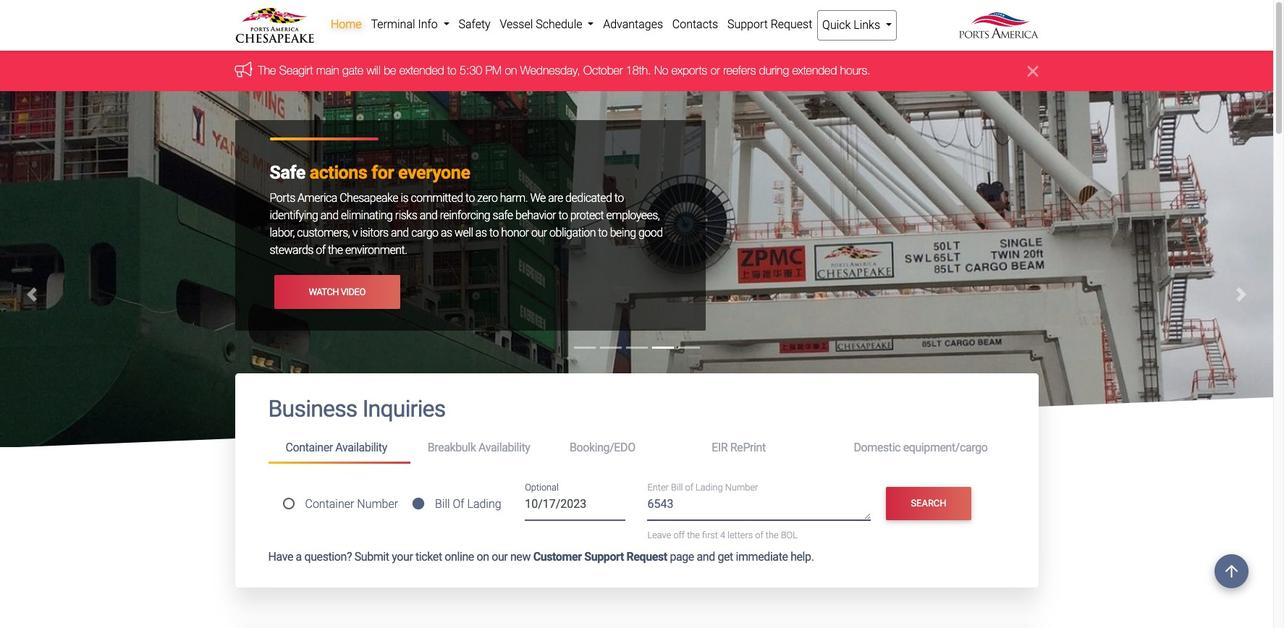 Task type: locate. For each thing, give the bounding box(es) containing it.
environment.
[[345, 244, 407, 257]]

1 availability from the left
[[336, 441, 387, 455]]

eir reprint link
[[695, 435, 837, 462]]

lading down eir
[[696, 482, 723, 493]]

on right pm
[[505, 64, 517, 77]]

1 extended from the left
[[400, 64, 444, 77]]

ticket
[[416, 550, 442, 564]]

well
[[455, 226, 473, 240]]

as left well
[[441, 226, 452, 240]]

business inquiries
[[268, 396, 446, 423]]

contacts link
[[668, 10, 723, 39]]

close image
[[1028, 63, 1039, 80]]

container down business
[[286, 441, 333, 455]]

to up 'employees,'
[[615, 191, 624, 205]]

bill right enter
[[671, 482, 683, 493]]

watch video link
[[274, 275, 400, 309]]

being
[[610, 226, 636, 240]]

of inside ports america chesapeake is committed to zero harm. we are dedicated to identifying and                         eliminating risks and reinforcing safe behavior to protect employees, labor, customers, v                         isitors and cargo as well as to honor our obligation to being good stewards of the environment.
[[316, 244, 326, 257]]

terminal info
[[371, 17, 441, 31]]

0 vertical spatial on
[[505, 64, 517, 77]]

eliminating
[[341, 209, 393, 223]]

no
[[655, 64, 669, 77]]

number up 'enter bill of lading number' text box
[[726, 482, 758, 493]]

container for container number
[[305, 497, 354, 511]]

quick
[[823, 18, 851, 32]]

quick links link
[[817, 10, 898, 41]]

2 horizontal spatial of
[[756, 530, 764, 541]]

on inside alert
[[505, 64, 517, 77]]

1 vertical spatial support
[[585, 550, 624, 564]]

0 horizontal spatial our
[[492, 550, 508, 564]]

0 horizontal spatial availability
[[336, 441, 387, 455]]

to down safe
[[489, 226, 499, 240]]

of right enter
[[685, 482, 694, 493]]

Optional text field
[[525, 493, 626, 522]]

as right well
[[476, 226, 487, 240]]

the inside ports america chesapeake is committed to zero harm. we are dedicated to identifying and                         eliminating risks and reinforcing safe behavior to protect employees, labor, customers, v                         isitors and cargo as well as to honor our obligation to being good stewards of the environment.
[[328, 244, 343, 257]]

the
[[258, 64, 276, 77]]

1 vertical spatial lading
[[467, 497, 502, 511]]

container up question?
[[305, 497, 354, 511]]

customer
[[533, 550, 582, 564]]

0 horizontal spatial bill
[[435, 497, 450, 511]]

0 horizontal spatial extended
[[400, 64, 444, 77]]

as
[[441, 226, 452, 240], [476, 226, 487, 240]]

exports
[[672, 64, 708, 77]]

1 horizontal spatial our
[[532, 226, 547, 240]]

0 vertical spatial request
[[771, 17, 813, 31]]

reprint
[[731, 441, 766, 455]]

request left the quick
[[771, 17, 813, 31]]

the seagirt main gate will be extended to 5:30 pm on wednesday, october 18th.  no exports or reefers during extended hours. link
[[258, 64, 871, 77]]

1 horizontal spatial as
[[476, 226, 487, 240]]

customer support request link
[[533, 550, 668, 564]]

page
[[670, 550, 694, 564]]

0 horizontal spatial number
[[357, 497, 398, 511]]

1 horizontal spatial on
[[505, 64, 517, 77]]

help.
[[791, 550, 814, 564]]

1 horizontal spatial number
[[726, 482, 758, 493]]

enter bill of lading number
[[648, 482, 758, 493]]

availability for container availability
[[336, 441, 387, 455]]

number up submit
[[357, 497, 398, 511]]

0 vertical spatial of
[[316, 244, 326, 257]]

1 horizontal spatial extended
[[793, 64, 837, 77]]

business
[[268, 396, 357, 423]]

the down customers,
[[328, 244, 343, 257]]

to
[[448, 64, 457, 77], [466, 191, 475, 205], [615, 191, 624, 205], [559, 209, 568, 223], [489, 226, 499, 240], [598, 226, 608, 240]]

online
[[445, 550, 474, 564]]

domestic equipment/cargo link
[[837, 435, 1006, 462]]

links
[[854, 18, 881, 32]]

0 vertical spatial our
[[532, 226, 547, 240]]

risks
[[395, 209, 417, 223]]

0 horizontal spatial as
[[441, 226, 452, 240]]

have
[[268, 550, 293, 564]]

extended right the be
[[400, 64, 444, 77]]

equipment/cargo
[[904, 441, 988, 455]]

leave off the first 4 letters of the bol
[[648, 530, 798, 541]]

support up reefers at the right of the page
[[728, 17, 768, 31]]

container for container availability
[[286, 441, 333, 455]]

booking/edo
[[570, 441, 636, 455]]

and up customers,
[[321, 209, 339, 223]]

get
[[718, 550, 734, 564]]

bill left of on the left of page
[[435, 497, 450, 511]]

2 availability from the left
[[479, 441, 530, 455]]

eir
[[712, 441, 728, 455]]

availability down business inquiries
[[336, 441, 387, 455]]

your
[[392, 550, 413, 564]]

0 vertical spatial lading
[[696, 482, 723, 493]]

quick links
[[823, 18, 883, 32]]

our down behavior at the left top of page
[[532, 226, 547, 240]]

0 vertical spatial container
[[286, 441, 333, 455]]

to left zero
[[466, 191, 475, 205]]

home
[[331, 17, 362, 31]]

container number
[[305, 497, 398, 511]]

1 vertical spatial bill
[[435, 497, 450, 511]]

on right online
[[477, 550, 489, 564]]

ports america chesapeake is committed to zero harm. we are dedicated to identifying and                         eliminating risks and reinforcing safe behavior to protect employees, labor, customers, v                         isitors and cargo as well as to honor our obligation to being good stewards of the environment.
[[270, 191, 663, 257]]

lading
[[696, 482, 723, 493], [467, 497, 502, 511]]

bullhorn image
[[235, 62, 258, 78]]

lading right of on the left of page
[[467, 497, 502, 511]]

vessel schedule
[[500, 17, 585, 31]]

immediate
[[736, 550, 788, 564]]

safe
[[493, 209, 513, 223]]

bol
[[781, 530, 798, 541]]

to left being
[[598, 226, 608, 240]]

the left bol
[[766, 530, 779, 541]]

america
[[298, 191, 337, 205]]

1 horizontal spatial availability
[[479, 441, 530, 455]]

0 vertical spatial support
[[728, 17, 768, 31]]

1 vertical spatial number
[[357, 497, 398, 511]]

1 horizontal spatial of
[[685, 482, 694, 493]]

breakbulk availability
[[428, 441, 530, 455]]

chesapeake
[[340, 191, 398, 205]]

honor
[[501, 226, 529, 240]]

0 horizontal spatial of
[[316, 244, 326, 257]]

request down the 'leave'
[[627, 550, 668, 564]]

availability inside breakbulk availability link
[[479, 441, 530, 455]]

safety link
[[454, 10, 495, 39]]

safe
[[270, 163, 306, 184]]

extended right the during
[[793, 64, 837, 77]]

wednesday,
[[521, 64, 581, 77]]

support
[[728, 17, 768, 31], [585, 550, 624, 564]]

support right customer
[[585, 550, 624, 564]]

identifying
[[270, 209, 318, 223]]

and
[[321, 209, 339, 223], [420, 209, 438, 223], [391, 226, 409, 240], [697, 550, 715, 564]]

1 vertical spatial request
[[627, 550, 668, 564]]

harm.
[[500, 191, 528, 205]]

to left 5:30
[[448, 64, 457, 77]]

2 vertical spatial of
[[756, 530, 764, 541]]

2 horizontal spatial the
[[766, 530, 779, 541]]

container availability
[[286, 441, 387, 455]]

of down customers,
[[316, 244, 326, 257]]

availability inside the container availability link
[[336, 441, 387, 455]]

2 as from the left
[[476, 226, 487, 240]]

the right the off
[[687, 530, 700, 541]]

1 horizontal spatial support
[[728, 17, 768, 31]]

our left new
[[492, 550, 508, 564]]

0 vertical spatial bill
[[671, 482, 683, 493]]

0 vertical spatial number
[[726, 482, 758, 493]]

container availability link
[[268, 435, 410, 464]]

of
[[316, 244, 326, 257], [685, 482, 694, 493], [756, 530, 764, 541]]

bill
[[671, 482, 683, 493], [435, 497, 450, 511]]

of right letters
[[756, 530, 764, 541]]

support inside support request link
[[728, 17, 768, 31]]

1 vertical spatial container
[[305, 497, 354, 511]]

0 horizontal spatial the
[[328, 244, 343, 257]]

a
[[296, 550, 302, 564]]

1 vertical spatial of
[[685, 482, 694, 493]]

optional
[[525, 482, 559, 493]]

behavior
[[516, 209, 556, 223]]

0 horizontal spatial on
[[477, 550, 489, 564]]

terminal
[[371, 17, 415, 31]]

1 as from the left
[[441, 226, 452, 240]]

availability right breakbulk
[[479, 441, 530, 455]]

booking/edo link
[[553, 435, 695, 462]]

1 horizontal spatial bill
[[671, 482, 683, 493]]



Task type: vqa. For each thing, say whether or not it's contained in the screenshot.
Labor,
yes



Task type: describe. For each thing, give the bounding box(es) containing it.
v
[[353, 226, 358, 240]]

availability for breakbulk availability
[[479, 441, 530, 455]]

1 vertical spatial our
[[492, 550, 508, 564]]

vessel
[[500, 17, 533, 31]]

0 horizontal spatial request
[[627, 550, 668, 564]]

0 horizontal spatial support
[[585, 550, 624, 564]]

good
[[639, 226, 663, 240]]

customers,
[[297, 226, 350, 240]]

1 vertical spatial on
[[477, 550, 489, 564]]

first
[[702, 530, 718, 541]]

and down risks
[[391, 226, 409, 240]]

advantages
[[603, 17, 663, 31]]

1 horizontal spatial request
[[771, 17, 813, 31]]

safe actions for everyone
[[270, 163, 470, 184]]

isitors
[[360, 226, 389, 240]]

home link
[[326, 10, 366, 39]]

2 extended from the left
[[793, 64, 837, 77]]

leave
[[648, 530, 672, 541]]

we
[[530, 191, 546, 205]]

for
[[372, 163, 394, 184]]

video
[[341, 287, 366, 298]]

terminal info link
[[366, 10, 454, 39]]

is
[[401, 191, 408, 205]]

inquiries
[[363, 396, 446, 423]]

employees,
[[606, 209, 660, 223]]

the seagirt main gate will be extended to 5:30 pm on wednesday, october 18th.  no exports or reefers during extended hours. alert
[[0, 51, 1274, 92]]

labor,
[[270, 226, 295, 240]]

off
[[674, 530, 685, 541]]

safety image
[[0, 92, 1274, 629]]

breakbulk availability link
[[410, 435, 553, 462]]

letters
[[728, 530, 753, 541]]

enter
[[648, 482, 669, 493]]

1 horizontal spatial lading
[[696, 482, 723, 493]]

our inside ports america chesapeake is committed to zero harm. we are dedicated to identifying and                         eliminating risks and reinforcing safe behavior to protect employees, labor, customers, v                         isitors and cargo as well as to honor our obligation to being good stewards of the environment.
[[532, 226, 547, 240]]

watch
[[309, 287, 339, 298]]

hours.
[[841, 64, 871, 77]]

to inside alert
[[448, 64, 457, 77]]

Enter Bill of Lading Number text field
[[648, 496, 871, 521]]

actions
[[310, 163, 367, 184]]

and left get
[[697, 550, 715, 564]]

go to top image
[[1215, 555, 1249, 589]]

committed
[[411, 191, 463, 205]]

domestic equipment/cargo
[[854, 441, 988, 455]]

eir reprint
[[712, 441, 766, 455]]

advantages link
[[599, 10, 668, 39]]

4
[[721, 530, 726, 541]]

cargo
[[411, 226, 439, 240]]

bill of lading
[[435, 497, 502, 511]]

during
[[760, 64, 789, 77]]

and up cargo
[[420, 209, 438, 223]]

info
[[418, 17, 438, 31]]

have a question? submit your ticket online on our new customer support request page and get immediate help.
[[268, 550, 814, 564]]

october
[[584, 64, 623, 77]]

reinforcing
[[440, 209, 490, 223]]

dedicated
[[566, 191, 612, 205]]

everyone
[[398, 163, 470, 184]]

vessel schedule link
[[495, 10, 599, 39]]

schedule
[[536, 17, 583, 31]]

contacts
[[673, 17, 719, 31]]

zero
[[477, 191, 498, 205]]

or
[[711, 64, 720, 77]]

support request link
[[723, 10, 817, 39]]

be
[[384, 64, 396, 77]]

search
[[911, 498, 947, 509]]

1 horizontal spatial the
[[687, 530, 700, 541]]

the seagirt main gate will be extended to 5:30 pm on wednesday, october 18th.  no exports or reefers during extended hours.
[[258, 64, 871, 77]]

5:30
[[460, 64, 482, 77]]

watch video
[[309, 287, 366, 298]]

gate
[[343, 64, 364, 77]]

are
[[548, 191, 563, 205]]

ports
[[270, 191, 295, 205]]

protect
[[570, 209, 604, 223]]

of
[[453, 497, 465, 511]]

safety
[[459, 17, 491, 31]]

submit
[[355, 550, 389, 564]]

seagirt
[[279, 64, 313, 77]]

pm
[[486, 64, 502, 77]]

stewards
[[270, 244, 313, 257]]

0 horizontal spatial lading
[[467, 497, 502, 511]]

question?
[[304, 550, 352, 564]]

to down are
[[559, 209, 568, 223]]

domestic
[[854, 441, 901, 455]]

support request
[[728, 17, 813, 31]]



